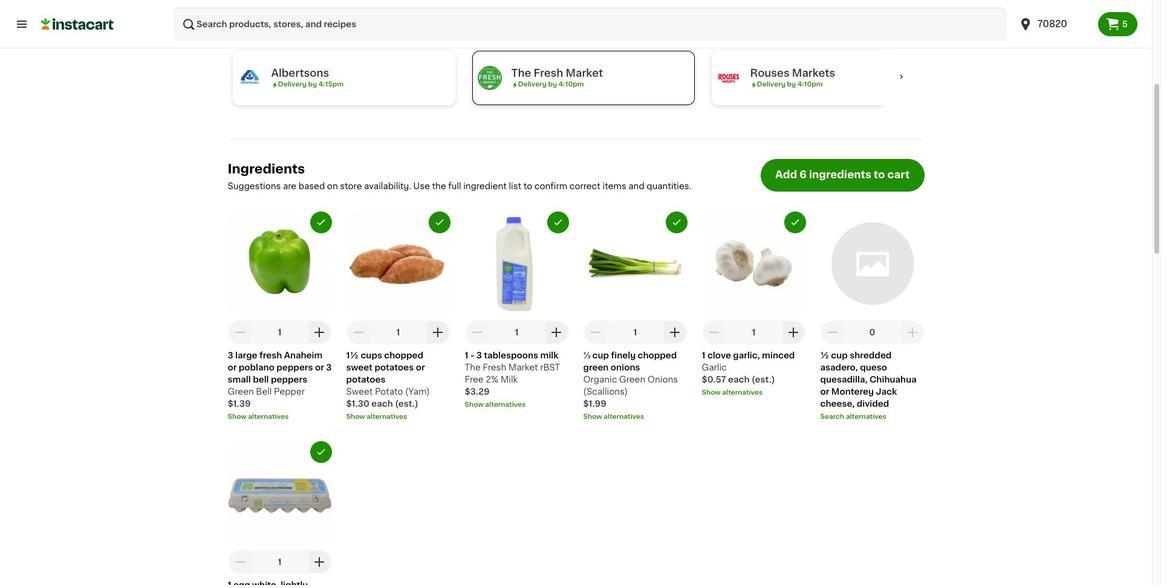 Task type: locate. For each thing, give the bounding box(es) containing it.
decrement quantity image up 1½
[[351, 325, 366, 340]]

4:10pm down the fresh market
[[559, 81, 584, 88]]

1 70820 button from the left
[[1011, 7, 1098, 41]]

cup inside ⅓ cup finely chopped green onions organic green onions (scallions) $1.99 show alternatives
[[593, 351, 609, 360]]

None search field
[[174, 7, 1006, 41]]

decrement quantity image for cups
[[351, 325, 366, 340]]

cheese,
[[821, 400, 855, 408]]

70820
[[338, 1, 396, 18], [1038, 19, 1068, 28]]

cup for ½
[[831, 351, 848, 360]]

chopped inside ⅓ cup finely chopped green onions organic green onions (scallions) $1.99 show alternatives
[[638, 351, 677, 360]]

1 for unselect item icon corresponding to 1 - 3 tablespoons milk
[[515, 328, 519, 337]]

0 horizontal spatial market
[[509, 363, 538, 372]]

alternatives inside ½ cup shredded asadero, queso quesadilla, chihuahua or monterey jack cheese, divided search alternatives
[[846, 414, 887, 420]]

0 horizontal spatial delivery
[[278, 81, 307, 88]]

alternatives
[[722, 389, 763, 396], [485, 402, 526, 408], [248, 414, 289, 420], [367, 414, 407, 420], [604, 414, 644, 420], [846, 414, 887, 420]]

2 increment quantity image from the left
[[431, 325, 445, 340]]

1 horizontal spatial 3
[[326, 363, 332, 372]]

show alternatives button for $1.30 each (est.)
[[346, 412, 450, 422]]

decrement quantity image
[[351, 325, 366, 340], [707, 325, 721, 340], [825, 325, 840, 340]]

1 horizontal spatial decrement quantity image
[[707, 325, 721, 340]]

show alternatives button for $3.29
[[465, 400, 569, 410]]

1 inside 1 clove garlic, minced garlic $0.57 each (est.) show alternatives
[[702, 351, 706, 360]]

market inside 1 - 3 tablespoons milk the fresh market rbst free 2% milk $3.29 show alternatives
[[509, 363, 538, 372]]

0 vertical spatial market
[[566, 68, 603, 78]]

show down "$1.99"
[[583, 414, 602, 420]]

3 left sweet
[[326, 363, 332, 372]]

show alternatives button down pepper
[[228, 412, 332, 422]]

1 horizontal spatial delivery by 4:10pm
[[757, 81, 823, 88]]

(est.) down (yam)
[[395, 400, 418, 408]]

1 horizontal spatial chopped
[[638, 351, 677, 360]]

$1.99
[[583, 400, 607, 408]]

-
[[471, 351, 474, 360]]

3 unselect item image from the left
[[790, 217, 801, 228]]

show inside ⅓ cup finely chopped green onions organic green onions (scallions) $1.99 show alternatives
[[583, 414, 602, 420]]

show alternatives button down the potato
[[346, 412, 450, 422]]

show
[[702, 389, 721, 396], [465, 402, 484, 408], [228, 414, 247, 420], [346, 414, 365, 420], [583, 414, 602, 420]]

70820 button
[[338, 0, 396, 19]]

increment quantity image for 3 large fresh anaheim or poblano peppers or 3 small bell peppers
[[312, 325, 327, 340]]

decrement quantity image
[[233, 325, 247, 340], [470, 325, 484, 340], [588, 325, 603, 340], [233, 555, 247, 570]]

bell
[[256, 388, 272, 396]]

1 delivery by 4:10pm from the left
[[518, 81, 584, 88]]

show alternatives button for $0.57 each (est.)
[[702, 388, 806, 398]]

the
[[511, 68, 531, 78], [465, 363, 481, 372]]

2 horizontal spatial decrement quantity image
[[825, 325, 840, 340]]

delivery by 4:10pm for fresh
[[518, 81, 584, 88]]

to
[[874, 170, 885, 180], [524, 182, 532, 190]]

alternatives down the potato
[[367, 414, 407, 420]]

0 vertical spatial each
[[728, 376, 750, 384]]

organic
[[583, 376, 617, 384]]

0 horizontal spatial chopped
[[384, 351, 423, 360]]

list
[[509, 182, 521, 190]]

product group
[[228, 212, 332, 422], [346, 212, 450, 422], [465, 212, 569, 410], [583, 212, 687, 422], [702, 212, 806, 398], [821, 212, 925, 422], [228, 441, 332, 586]]

increment quantity image for -'s decrement quantity icon
[[550, 325, 564, 340]]

increment quantity image for 1½ cups chopped sweet potatoes or potatoes
[[431, 325, 445, 340]]

0 horizontal spatial decrement quantity image
[[351, 325, 366, 340]]

70820 inside available in 70820 shop stores nearby.
[[338, 1, 396, 18]]

by
[[308, 81, 317, 88], [548, 81, 557, 88], [787, 81, 796, 88]]

1 vertical spatial fresh
[[483, 363, 506, 372]]

small
[[228, 376, 251, 384]]

free
[[465, 376, 484, 384]]

2 horizontal spatial unselect item image
[[671, 217, 682, 228]]

asadero,
[[821, 363, 858, 372]]

0 horizontal spatial 3
[[228, 351, 233, 360]]

1 horizontal spatial fresh
[[534, 68, 563, 78]]

albertsons image
[[237, 66, 262, 90]]

0 vertical spatial peppers
[[277, 363, 313, 372]]

delivery for rouses markets
[[757, 81, 786, 88]]

or down "anaheim"
[[315, 363, 324, 372]]

1 for unselect item icon related to ⅓ cup finely chopped green onions
[[634, 328, 637, 337]]

alternatives inside ⅓ cup finely chopped green onions organic green onions (scallions) $1.99 show alternatives
[[604, 414, 644, 420]]

delivery for the fresh market
[[518, 81, 547, 88]]

0 horizontal spatial unselect item image
[[315, 217, 326, 228]]

unselect item image down "6"
[[790, 217, 801, 228]]

70820 button
[[1011, 7, 1098, 41], [1018, 7, 1091, 41]]

0 horizontal spatial 4:10pm
[[559, 81, 584, 88]]

1 decrement quantity image from the left
[[351, 325, 366, 340]]

4:15pm
[[319, 81, 344, 88]]

6
[[800, 170, 807, 180]]

market down the "search" field
[[566, 68, 603, 78]]

delivery down albertsons
[[278, 81, 307, 88]]

1 vertical spatial to
[[524, 182, 532, 190]]

unselect item image
[[553, 217, 563, 228], [671, 217, 682, 228], [315, 447, 326, 458]]

1 delivery from the left
[[278, 81, 307, 88]]

show down $1.39
[[228, 414, 247, 420]]

rouses markets image
[[716, 66, 741, 90]]

to right list
[[524, 182, 532, 190]]

4:10pm down markets
[[798, 81, 823, 88]]

3 right -
[[476, 351, 482, 360]]

full
[[448, 182, 461, 190]]

decrement quantity image up clove
[[707, 325, 721, 340]]

potatoes
[[375, 363, 414, 372], [346, 376, 386, 384]]

0 vertical spatial fresh
[[534, 68, 563, 78]]

decrement quantity image for clove
[[707, 325, 721, 340]]

delivery for albertsons
[[278, 81, 307, 88]]

garlic,
[[733, 351, 760, 360]]

2 horizontal spatial 3
[[476, 351, 482, 360]]

decrement quantity image up ½ at the right bottom of the page
[[825, 325, 840, 340]]

potatoes up the potato
[[375, 363, 414, 372]]

cup inside ½ cup shredded asadero, queso quesadilla, chihuahua or monterey jack cheese, divided search alternatives
[[831, 351, 848, 360]]

show down '$1.30'
[[346, 414, 365, 420]]

suggestions are based on store availability. use the full ingredient list to confirm correct items and quantities.
[[228, 182, 692, 190]]

0 horizontal spatial (est.)
[[395, 400, 418, 408]]

alternatives inside the 3 large fresh anaheim or poblano peppers or 3 small bell peppers green bell pepper $1.39 show alternatives
[[248, 414, 289, 420]]

unselect item image down the
[[434, 217, 445, 228]]

chopped right cups
[[384, 351, 423, 360]]

2 4:10pm from the left
[[798, 81, 823, 88]]

0 horizontal spatial 70820
[[338, 1, 396, 18]]

show inside the 3 large fresh anaheim or poblano peppers or 3 small bell peppers green bell pepper $1.39 show alternatives
[[228, 414, 247, 420]]

monterey
[[832, 388, 874, 396]]

by down albertsons
[[308, 81, 317, 88]]

0
[[870, 328, 876, 337]]

or up "cheese,"
[[821, 388, 830, 396]]

1 vertical spatial the
[[465, 363, 481, 372]]

increment quantity image
[[312, 325, 327, 340], [431, 325, 445, 340], [668, 325, 683, 340]]

the right the fresh market image
[[511, 68, 531, 78]]

0 vertical spatial potatoes
[[375, 363, 414, 372]]

cup up asadero,
[[831, 351, 848, 360]]

increment quantity image for third decrement quantity image from the left
[[905, 325, 920, 340]]

alternatives down divided
[[846, 414, 887, 420]]

show down "$0.57"
[[702, 389, 721, 396]]

market down tablespoons
[[509, 363, 538, 372]]

green down "small"
[[228, 388, 254, 396]]

show alternatives button down the milk
[[465, 400, 569, 410]]

unselect item image
[[315, 217, 326, 228], [434, 217, 445, 228], [790, 217, 801, 228]]

show inside 1 - 3 tablespoons milk the fresh market rbst free 2% milk $3.29 show alternatives
[[465, 402, 484, 408]]

or
[[228, 363, 237, 372], [315, 363, 324, 372], [416, 363, 425, 372], [821, 388, 830, 396]]

2 horizontal spatial delivery
[[757, 81, 786, 88]]

delivery down rouses on the top right of the page
[[757, 81, 786, 88]]

3 increment quantity image from the left
[[668, 325, 683, 340]]

1 vertical spatial peppers
[[271, 376, 307, 384]]

2 delivery by 4:10pm from the left
[[757, 81, 823, 88]]

or up (yam)
[[416, 363, 425, 372]]

(yam)
[[405, 388, 430, 396]]

to left 'cart'
[[874, 170, 885, 180]]

show inside 1½ cups chopped sweet potatoes or potatoes sweet potato (yam) $1.30 each (est.) show alternatives
[[346, 414, 365, 420]]

1 horizontal spatial cup
[[831, 351, 848, 360]]

show alternatives button down garlic,
[[702, 388, 806, 398]]

alternatives down the milk
[[485, 402, 526, 408]]

unselect item image for 1 - 3 tablespoons milk
[[553, 217, 563, 228]]

2 unselect item image from the left
[[434, 217, 445, 228]]

peppers
[[277, 363, 313, 372], [271, 376, 307, 384]]

(est.) inside 1 clove garlic, minced garlic $0.57 each (est.) show alternatives
[[752, 376, 775, 384]]

2 horizontal spatial by
[[787, 81, 796, 88]]

potatoes up sweet
[[346, 376, 386, 384]]

bell
[[253, 376, 269, 384]]

fresh
[[259, 351, 282, 360]]

the down -
[[465, 363, 481, 372]]

0 horizontal spatial increment quantity image
[[312, 325, 327, 340]]

alternatives down "$0.57"
[[722, 389, 763, 396]]

in
[[316, 1, 333, 18]]

ingredient
[[463, 182, 507, 190]]

1 for unselect item image associated with 1½ cups chopped sweet potatoes or potatoes
[[396, 328, 400, 337]]

2 horizontal spatial increment quantity image
[[668, 325, 683, 340]]

rbst
[[540, 363, 560, 372]]

0 vertical spatial green
[[619, 376, 646, 384]]

chopped up onions
[[638, 351, 677, 360]]

3 inside 1 - 3 tablespoons milk the fresh market rbst free 2% milk $3.29 show alternatives
[[476, 351, 482, 360]]

by down rouses markets
[[787, 81, 796, 88]]

2 cup from the left
[[831, 351, 848, 360]]

alternatives down (scallions)
[[604, 414, 644, 420]]

show alternatives button
[[702, 388, 806, 398], [465, 400, 569, 410], [228, 412, 332, 422], [346, 412, 450, 422], [583, 412, 687, 422]]

0 vertical spatial to
[[874, 170, 885, 180]]

2 by from the left
[[548, 81, 557, 88]]

1 horizontal spatial market
[[566, 68, 603, 78]]

2 delivery from the left
[[518, 81, 547, 88]]

0 horizontal spatial delivery by 4:10pm
[[518, 81, 584, 88]]

0 horizontal spatial cup
[[593, 351, 609, 360]]

1 for unselect item image corresponding to 1 clove garlic, minced
[[752, 328, 756, 337]]

add 6 ingredients to cart
[[775, 170, 910, 180]]

1 by from the left
[[308, 81, 317, 88]]

the inside 1 - 3 tablespoons milk the fresh market rbst free 2% milk $3.29 show alternatives
[[465, 363, 481, 372]]

1 increment quantity image from the left
[[312, 325, 327, 340]]

cup up green on the bottom
[[593, 351, 609, 360]]

1 unselect item image from the left
[[315, 217, 326, 228]]

3
[[228, 351, 233, 360], [476, 351, 482, 360], [326, 363, 332, 372]]

2 decrement quantity image from the left
[[707, 325, 721, 340]]

each right "$0.57"
[[728, 376, 750, 384]]

show down $3.29
[[465, 402, 484, 408]]

0 vertical spatial the
[[511, 68, 531, 78]]

correct
[[570, 182, 601, 190]]

product group containing 0
[[821, 212, 925, 422]]

and
[[629, 182, 645, 190]]

use
[[413, 182, 430, 190]]

1 vertical spatial (est.)
[[395, 400, 418, 408]]

1 vertical spatial each
[[372, 400, 393, 408]]

quesadilla,
[[821, 376, 868, 384]]

3 left the 'large'
[[228, 351, 233, 360]]

1 4:10pm from the left
[[559, 81, 584, 88]]

increment quantity image inside "product" group
[[905, 325, 920, 340]]

potato
[[375, 388, 403, 396]]

0 horizontal spatial fresh
[[483, 363, 506, 372]]

delivery by 4:10pm down the fresh market
[[518, 81, 584, 88]]

1 horizontal spatial unselect item image
[[553, 217, 563, 228]]

1
[[278, 328, 282, 337], [396, 328, 400, 337], [515, 328, 519, 337], [634, 328, 637, 337], [752, 328, 756, 337], [465, 351, 468, 360], [702, 351, 706, 360], [278, 558, 282, 567]]

2 chopped from the left
[[638, 351, 677, 360]]

0 vertical spatial 70820
[[338, 1, 396, 18]]

1½ cups chopped sweet potatoes or potatoes sweet potato (yam) $1.30 each (est.) show alternatives
[[346, 351, 430, 420]]

0 horizontal spatial green
[[228, 388, 254, 396]]

1 horizontal spatial green
[[619, 376, 646, 384]]

by for rouses markets
[[787, 81, 796, 88]]

clove
[[708, 351, 731, 360]]

fresh
[[534, 68, 563, 78], [483, 363, 506, 372]]

alternatives down bell
[[248, 414, 289, 420]]

tablespoons
[[484, 351, 538, 360]]

add 6 ingredients to cart button
[[761, 159, 925, 192]]

1 vertical spatial market
[[509, 363, 538, 372]]

0 horizontal spatial the
[[465, 363, 481, 372]]

peppers up pepper
[[271, 376, 307, 384]]

1 horizontal spatial to
[[874, 170, 885, 180]]

milk
[[540, 351, 559, 360]]

1 horizontal spatial 70820
[[1038, 19, 1068, 28]]

0 vertical spatial (est.)
[[752, 376, 775, 384]]

4:10pm
[[559, 81, 584, 88], [798, 81, 823, 88]]

1 horizontal spatial delivery
[[518, 81, 547, 88]]

1 horizontal spatial each
[[728, 376, 750, 384]]

5
[[1122, 20, 1128, 28]]

availability.
[[364, 182, 411, 190]]

green
[[619, 376, 646, 384], [228, 388, 254, 396]]

delivery down the fresh market
[[518, 81, 547, 88]]

chopped
[[384, 351, 423, 360], [638, 351, 677, 360]]

delivery by 4:10pm down rouses markets
[[757, 81, 823, 88]]

1 horizontal spatial 4:10pm
[[798, 81, 823, 88]]

add
[[775, 170, 797, 180]]

1 vertical spatial green
[[228, 388, 254, 396]]

or inside ½ cup shredded asadero, queso quesadilla, chihuahua or monterey jack cheese, divided search alternatives
[[821, 388, 830, 396]]

4:10pm for markets
[[798, 81, 823, 88]]

$1.30
[[346, 400, 370, 408]]

1 chopped from the left
[[384, 351, 423, 360]]

1 cup from the left
[[593, 351, 609, 360]]

show alternatives button down (scallions)
[[583, 412, 687, 422]]

1 horizontal spatial increment quantity image
[[431, 325, 445, 340]]

$0.57
[[702, 376, 726, 384]]

unselect item image down based
[[315, 217, 326, 228]]

(est.) down minced
[[752, 376, 775, 384]]

cup
[[593, 351, 609, 360], [831, 351, 848, 360]]

0 horizontal spatial by
[[308, 81, 317, 88]]

2 horizontal spatial unselect item image
[[790, 217, 801, 228]]

Search field
[[174, 7, 1006, 41]]

1 horizontal spatial (est.)
[[752, 376, 775, 384]]

fresh right the fresh market image
[[534, 68, 563, 78]]

each down the potato
[[372, 400, 393, 408]]

3 delivery from the left
[[757, 81, 786, 88]]

show alternatives button for $1.99
[[583, 412, 687, 422]]

fresh up 2%
[[483, 363, 506, 372]]

green down 'onions'
[[619, 376, 646, 384]]

peppers down "anaheim"
[[277, 363, 313, 372]]

1 horizontal spatial unselect item image
[[434, 217, 445, 228]]

0 horizontal spatial each
[[372, 400, 393, 408]]

3 by from the left
[[787, 81, 796, 88]]

increment quantity image
[[550, 325, 564, 340], [787, 325, 801, 340], [905, 325, 920, 340], [312, 555, 327, 570]]

market
[[566, 68, 603, 78], [509, 363, 538, 372]]

(est.)
[[752, 376, 775, 384], [395, 400, 418, 408]]

by down the fresh market
[[548, 81, 557, 88]]

1 horizontal spatial by
[[548, 81, 557, 88]]



Task type: vqa. For each thing, say whether or not it's contained in the screenshot.


Task type: describe. For each thing, give the bounding box(es) containing it.
0 horizontal spatial unselect item image
[[315, 447, 326, 458]]

garlic
[[702, 363, 727, 372]]

2%
[[486, 376, 499, 384]]

$1.39
[[228, 400, 251, 408]]

large
[[235, 351, 257, 360]]

4:10pm for fresh
[[559, 81, 584, 88]]

0 horizontal spatial to
[[524, 182, 532, 190]]

unselect item image for 1 clove garlic, minced
[[790, 217, 801, 228]]

alternatives inside 1 clove garlic, minced garlic $0.57 each (est.) show alternatives
[[722, 389, 763, 396]]

3 large fresh anaheim or poblano peppers or 3 small bell peppers green bell pepper $1.39 show alternatives
[[228, 351, 332, 420]]

1 for left unselect item icon
[[278, 558, 282, 567]]

are
[[283, 182, 296, 190]]

alternatives inside 1½ cups chopped sweet potatoes or potatoes sweet potato (yam) $1.30 each (est.) show alternatives
[[367, 414, 407, 420]]

delivery by 4:15pm
[[278, 81, 344, 88]]

finely
[[611, 351, 636, 360]]

cups
[[361, 351, 382, 360]]

fresh inside 1 - 3 tablespoons milk the fresh market rbst free 2% milk $3.29 show alternatives
[[483, 363, 506, 372]]

show alternatives button for $1.39
[[228, 412, 332, 422]]

show inside 1 clove garlic, minced garlic $0.57 each (est.) show alternatives
[[702, 389, 721, 396]]

(scallions)
[[583, 388, 628, 396]]

or up "small"
[[228, 363, 237, 372]]

by for albertsons
[[308, 81, 317, 88]]

milk
[[501, 376, 518, 384]]

minced
[[762, 351, 795, 360]]

5 button
[[1098, 12, 1138, 36]]

rouses
[[750, 68, 790, 78]]

jack
[[876, 388, 897, 396]]

⅓
[[583, 351, 590, 360]]

⅓ cup finely chopped green onions organic green onions (scallions) $1.99 show alternatives
[[583, 351, 678, 420]]

1 - 3 tablespoons milk the fresh market rbst free 2% milk $3.29 show alternatives
[[465, 351, 560, 408]]

2 70820 button from the left
[[1018, 7, 1091, 41]]

poblano
[[239, 363, 275, 372]]

search
[[821, 414, 845, 420]]

3 decrement quantity image from the left
[[825, 325, 840, 340]]

sweet
[[346, 363, 373, 372]]

shredded
[[850, 351, 892, 360]]

½
[[821, 351, 829, 360]]

1½
[[346, 351, 359, 360]]

1 inside 1 - 3 tablespoons milk the fresh market rbst free 2% milk $3.29 show alternatives
[[465, 351, 468, 360]]

cart
[[888, 170, 910, 180]]

onions
[[648, 376, 678, 384]]

ingredients
[[809, 170, 872, 180]]

1 vertical spatial potatoes
[[346, 376, 386, 384]]

the fresh market image
[[478, 66, 502, 90]]

increment quantity image for ⅓ cup finely chopped green onions
[[668, 325, 683, 340]]

to inside add 6 ingredients to cart button
[[874, 170, 885, 180]]

½ cup shredded asadero, queso quesadilla, chihuahua or monterey jack cheese, divided search alternatives
[[821, 351, 917, 420]]

search alternatives button
[[821, 412, 925, 422]]

$3.29
[[465, 388, 490, 396]]

(est.) inside 1½ cups chopped sweet potatoes or potatoes sweet potato (yam) $1.30 each (est.) show alternatives
[[395, 400, 418, 408]]

pepper
[[274, 388, 305, 396]]

rouses markets
[[750, 68, 835, 78]]

items
[[603, 182, 626, 190]]

1 clove garlic, minced garlic $0.57 each (est.) show alternatives
[[702, 351, 795, 396]]

quantities.
[[647, 182, 692, 190]]

markets
[[792, 68, 835, 78]]

each inside 1½ cups chopped sweet potatoes or potatoes sweet potato (yam) $1.30 each (est.) show alternatives
[[372, 400, 393, 408]]

decrement quantity image for -
[[470, 325, 484, 340]]

nearby.
[[281, 21, 313, 30]]

sweet
[[346, 388, 373, 396]]

decrement quantity image for cup
[[588, 325, 603, 340]]

delivery by 4:10pm for markets
[[757, 81, 823, 88]]

queso
[[860, 363, 887, 372]]

instacart logo image
[[41, 17, 114, 31]]

cup for ⅓
[[593, 351, 609, 360]]

onions
[[611, 363, 640, 372]]

divided
[[857, 400, 889, 408]]

albertsons
[[271, 68, 329, 78]]

unselect item image for 1½ cups chopped sweet potatoes or potatoes
[[434, 217, 445, 228]]

available in 70820 shop stores nearby.
[[228, 1, 396, 30]]

chihuahua
[[870, 376, 917, 384]]

on
[[327, 182, 338, 190]]

1 for unselect item image related to 3 large fresh anaheim or poblano peppers or 3 small bell peppers
[[278, 328, 282, 337]]

available
[[228, 1, 312, 18]]

green inside ⅓ cup finely chopped green onions organic green onions (scallions) $1.99 show alternatives
[[619, 376, 646, 384]]

1 vertical spatial 70820
[[1038, 19, 1068, 28]]

suggestions
[[228, 182, 281, 190]]

decrement quantity image for large
[[233, 325, 247, 340]]

green
[[583, 363, 609, 372]]

increment quantity image for decrement quantity image associated with clove
[[787, 325, 801, 340]]

the
[[432, 182, 446, 190]]

stores
[[252, 21, 279, 30]]

unselect item image for 3 large fresh anaheim or poblano peppers or 3 small bell peppers
[[315, 217, 326, 228]]

1 horizontal spatial the
[[511, 68, 531, 78]]

store
[[340, 182, 362, 190]]

green inside the 3 large fresh anaheim or poblano peppers or 3 small bell peppers green bell pepper $1.39 show alternatives
[[228, 388, 254, 396]]

by for the fresh market
[[548, 81, 557, 88]]

unselect item image for ⅓ cup finely chopped green onions
[[671, 217, 682, 228]]

or inside 1½ cups chopped sweet potatoes or potatoes sweet potato (yam) $1.30 each (est.) show alternatives
[[416, 363, 425, 372]]

based
[[299, 182, 325, 190]]

anaheim
[[284, 351, 323, 360]]

confirm
[[535, 182, 567, 190]]

chopped inside 1½ cups chopped sweet potatoes or potatoes sweet potato (yam) $1.30 each (est.) show alternatives
[[384, 351, 423, 360]]

alternatives inside 1 - 3 tablespoons milk the fresh market rbst free 2% milk $3.29 show alternatives
[[485, 402, 526, 408]]

shop
[[228, 21, 250, 30]]

each inside 1 clove garlic, minced garlic $0.57 each (est.) show alternatives
[[728, 376, 750, 384]]

the fresh market
[[511, 68, 603, 78]]



